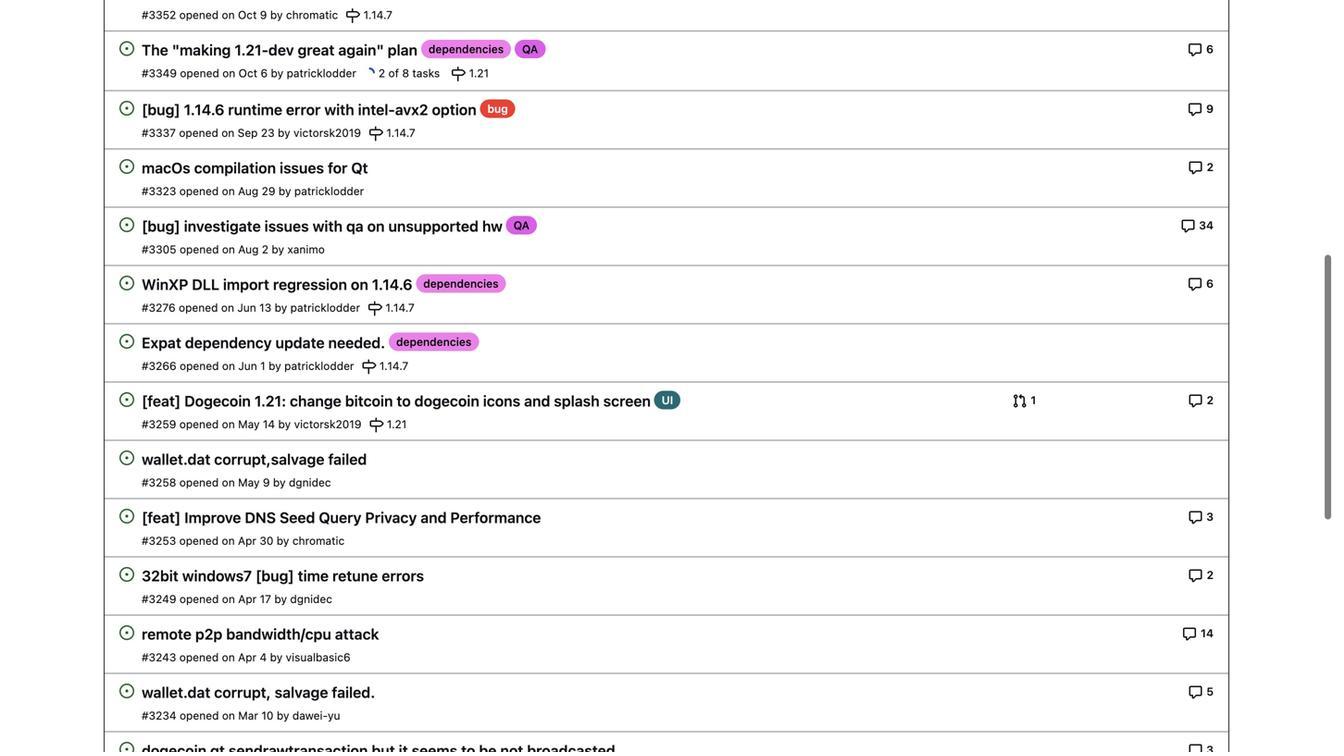 Task type: locate. For each thing, give the bounding box(es) containing it.
1.14.7 link up again"
[[346, 6, 392, 23]]

0 vertical spatial victorsk2019
[[294, 126, 361, 139]]

open issue element for wallet.dat corrupt, salvage failed.
[[119, 684, 134, 699]]

#3258
[[142, 476, 176, 489]]

4 open issue image from the top
[[119, 509, 134, 524]]

7 open issue element from the top
[[119, 392, 134, 407]]

winxp dll import regression on 1.14.6
[[142, 276, 412, 293]]

by inside [feat] improve dns seed query privacy and performance #3253             opened on apr 30 by chromatic
[[277, 535, 289, 548]]

1 vertical spatial 6 link
[[1188, 275, 1214, 292]]

8 open issue element from the top
[[119, 450, 134, 466]]

1.14.7 down unsupported
[[386, 301, 415, 314]]

issues
[[280, 159, 324, 177], [264, 218, 309, 235]]

1 vertical spatial 1.21 link
[[369, 416, 407, 433]]

comment image inside 2 link
[[1188, 569, 1203, 584]]

import
[[223, 276, 269, 293]]

dgnidec inside 32bit windows7 [bug] time retune errors #3249             opened on apr 17 by dgnidec
[[290, 593, 332, 606]]

1 vertical spatial oct
[[239, 67, 257, 80]]

on inside wallet.dat corrupt,salvage failed #3258             opened on may 9 by dgnidec
[[222, 476, 235, 489]]

oct for 9
[[238, 8, 257, 21]]

2 open issue image from the top
[[119, 159, 134, 174]]

open issue image for macos compilation issues for qt
[[119, 159, 134, 174]]

comment image inside 9 link
[[1188, 102, 1203, 117]]

6 link
[[1188, 41, 1214, 57], [1188, 275, 1214, 292]]

patricklodder
[[287, 67, 356, 80], [294, 185, 364, 198], [290, 301, 360, 314], [284, 360, 354, 373]]

patricklodder link down great
[[287, 67, 356, 80]]

patricklodder for dev
[[287, 67, 356, 80]]

1 vertical spatial with
[[313, 218, 343, 235]]

1 vertical spatial victorsk2019 link
[[294, 418, 361, 431]]

xanimo
[[287, 243, 325, 256]]

[bug] 1.14.6 runtime error with intel-avx2 option link
[[142, 101, 477, 118]]

comment image inside 3 link
[[1188, 510, 1203, 525]]

oct down 1.21-
[[239, 67, 257, 80]]

1 vertical spatial dependencies
[[423, 277, 499, 290]]

chromatic link
[[286, 8, 338, 21], [292, 535, 345, 548]]

chromatic link down 'seed'
[[292, 535, 345, 548]]

patricklodder down regression
[[290, 301, 360, 314]]

wallet.dat up #3234
[[142, 684, 210, 702]]

dependencies link down unsupported
[[416, 275, 506, 293]]

2 victorsk2019 from the top
[[294, 418, 361, 431]]

jun
[[237, 301, 256, 314], [238, 360, 257, 373]]

14 up the 5
[[1201, 627, 1214, 640]]

chromatic
[[286, 8, 338, 21], [292, 535, 345, 548]]

on down the 'import'
[[221, 301, 234, 314]]

aug left 29
[[238, 185, 258, 198]]

1 horizontal spatial 1
[[1031, 394, 1036, 407]]

victorsk2019 down change at the left
[[294, 418, 361, 431]]

by down corrupt,salvage
[[273, 476, 286, 489]]

[feat] for [feat] dogecoin 1.21: change bitcoin to dogecoin icons and splash screen
[[142, 393, 181, 410]]

0 vertical spatial aug
[[238, 185, 258, 198]]

issues up xanimo
[[264, 218, 309, 235]]

1.21
[[469, 67, 489, 80], [387, 418, 407, 431]]

1.21-
[[235, 41, 268, 59]]

0 vertical spatial jun
[[237, 301, 256, 314]]

0 vertical spatial dependencies
[[428, 43, 504, 56]]

open issue image for [feat] improve dns seed query privacy and performance
[[119, 509, 134, 524]]

1 6 link from the top
[[1188, 41, 1214, 57]]

jun down expat dependency update needed. link
[[238, 360, 257, 373]]

2 6 link from the top
[[1188, 275, 1214, 292]]

open issue image for [bug] 1.14.6 runtime error with intel-avx2 option
[[119, 101, 134, 116]]

milestone image
[[451, 67, 466, 81], [368, 126, 383, 141], [369, 418, 384, 433]]

2 vertical spatial milestone image
[[369, 418, 384, 433]]

apr left 17
[[238, 593, 257, 606]]

2 wallet.dat from the top
[[142, 684, 210, 702]]

open issue element for [bug] 1.14.6 runtime error with intel-avx2 option
[[119, 100, 134, 116]]

1 horizontal spatial 1.14.6
[[372, 276, 412, 293]]

5 open issue image from the top
[[119, 567, 134, 582]]

[feat] inside [feat] improve dns seed query privacy and performance #3253             opened on apr 30 by chromatic
[[142, 509, 181, 527]]

1 vertical spatial 1.21
[[387, 418, 407, 431]]

1 vertical spatial milestone image
[[368, 126, 383, 141]]

1 vertical spatial milestone image
[[368, 301, 382, 316]]

corrupt,
[[214, 684, 271, 702]]

apr inside remote p2p bandwidth/cpu attack #3243             opened on apr 4 by visualbasic6
[[238, 651, 257, 664]]

remote p2p bandwidth/cpu attack #3243             opened on apr 4 by visualbasic6
[[142, 626, 379, 664]]

1 vertical spatial victorsk2019
[[294, 418, 361, 431]]

victorsk2019 link
[[294, 126, 361, 139], [294, 418, 361, 431]]

comment image for 2 link for macos compilation issues for qt
[[1188, 160, 1203, 175]]

ui
[[662, 394, 673, 407]]

1.14.6 up needed.
[[372, 276, 412, 293]]

8
[[402, 67, 409, 80]]

[feat] dogecoin 1.21: change bitcoin to dogecoin icons and splash screen
[[142, 393, 651, 410]]

0 vertical spatial dgnidec
[[289, 476, 331, 489]]

32bit
[[142, 567, 179, 585]]

1 victorsk2019 from the top
[[294, 126, 361, 139]]

open issue image for wallet.dat corrupt, salvage failed.
[[119, 684, 134, 699]]

3 2 link from the top
[[1188, 567, 1214, 584]]

12 open issue element from the top
[[119, 684, 134, 699]]

1 vertical spatial 14
[[1201, 627, 1214, 640]]

may
[[238, 418, 260, 431], [238, 476, 260, 489]]

milestone image down "intel-"
[[368, 126, 383, 141]]

opened down p2p
[[179, 651, 219, 664]]

1 down expat dependency update needed. link
[[260, 360, 265, 373]]

[bug] up #3305
[[142, 218, 180, 235]]

0 vertical spatial victorsk2019 link
[[294, 126, 361, 139]]

comment image for [bug] 1.14.6 runtime error with intel-avx2 option
[[1188, 102, 1203, 117]]

1 may from the top
[[238, 418, 260, 431]]

1.21 for the left 1.21 link
[[387, 418, 407, 431]]

on down dogecoin
[[222, 418, 235, 431]]

1.14.7 link for regression
[[368, 299, 415, 316]]

2 [feat] from the top
[[142, 509, 181, 527]]

by right 23
[[278, 126, 290, 139]]

patricklodder link for regression
[[290, 301, 360, 314]]

1 vertical spatial jun
[[238, 360, 257, 373]]

1 horizontal spatial 1.21 link
[[451, 65, 489, 81]]

1 vertical spatial may
[[238, 476, 260, 489]]

milestone image right tasks
[[451, 67, 466, 81]]

comment image inside 34 link
[[1181, 219, 1195, 234]]

0 vertical spatial chromatic link
[[286, 8, 338, 21]]

1.14.7 link down needed.
[[362, 358, 408, 374]]

1 vertical spatial wallet.dat
[[142, 684, 210, 702]]

1.14.7 for error
[[386, 126, 415, 139]]

git pull request image
[[1012, 394, 1027, 409]]

11 open issue element from the top
[[119, 625, 134, 641]]

open issue element for expat dependency update needed.
[[119, 334, 134, 349]]

0 horizontal spatial 14
[[263, 418, 275, 431]]

milestone image down needed.
[[362, 360, 376, 374]]

1 open issue image from the top
[[119, 101, 134, 116]]

wallet.dat up "#3258"
[[142, 451, 210, 468]]

1 vertical spatial [bug]
[[142, 218, 180, 235]]

milestone image
[[346, 8, 360, 23], [368, 301, 382, 316], [362, 360, 376, 374]]

0 horizontal spatial 1
[[260, 360, 265, 373]]

hw
[[482, 218, 503, 235]]

by right 30
[[277, 535, 289, 548]]

on right qa at the top left of the page
[[367, 218, 385, 235]]

1 vertical spatial dgnidec
[[290, 593, 332, 606]]

8 open issue image from the top
[[119, 742, 134, 753]]

open issue image for expat dependency update needed.
[[119, 334, 134, 349]]

open issue image for remote p2p bandwidth/cpu attack
[[119, 626, 134, 641]]

victorsk2019 for error
[[294, 126, 361, 139]]

2 comment image from the top
[[1188, 394, 1203, 409]]

0 horizontal spatial and
[[421, 509, 447, 527]]

0 horizontal spatial 1.21
[[387, 418, 407, 431]]

6 link down 34 link
[[1188, 275, 1214, 292]]

#3337             opened on sep 23 by victorsk2019
[[142, 126, 361, 139]]

opened right #3234
[[180, 710, 219, 723]]

qa link up bug link
[[515, 40, 546, 58]]

open issue element for macos compilation issues for qt
[[119, 159, 134, 174]]

and right 'privacy'
[[421, 509, 447, 527]]

#3259             opened on may 14 by victorsk2019
[[142, 418, 361, 431]]

dependencies link for winxp dll import regression on 1.14.6
[[416, 275, 506, 293]]

[bug] up 17
[[255, 567, 294, 585]]

1 horizontal spatial and
[[524, 393, 550, 410]]

1 [feat] from the top
[[142, 393, 181, 410]]

by right 13
[[275, 301, 287, 314]]

1 right git pull request image on the right
[[1031, 394, 1036, 407]]

comment image for 2 link corresponding to [feat] dogecoin 1.21: change bitcoin to dogecoin icons and splash screen
[[1188, 394, 1203, 409]]

1 vertical spatial issues
[[264, 218, 309, 235]]

open issue element
[[119, 41, 134, 56], [119, 100, 134, 116], [119, 159, 134, 174], [119, 217, 134, 232], [119, 275, 134, 291], [119, 334, 134, 349], [119, 392, 134, 407], [119, 450, 134, 466], [119, 509, 134, 524], [119, 567, 134, 582], [119, 625, 134, 641], [119, 684, 134, 699], [119, 742, 134, 753]]

1 2 link from the top
[[1188, 159, 1214, 175]]

[bug] investigate issues with qa on unsupported hw link
[[142, 218, 503, 235]]

opened right #3323
[[179, 185, 219, 198]]

7 open issue image from the top
[[119, 684, 134, 699]]

1.14.7 link up needed.
[[368, 299, 415, 316]]

bug link
[[480, 100, 515, 118]]

0 vertical spatial issues
[[280, 159, 324, 177]]

comment image for 5 link
[[1188, 685, 1203, 700]]

0 vertical spatial wallet.dat
[[142, 451, 210, 468]]

qa
[[522, 43, 538, 56], [514, 219, 530, 232]]

needed.
[[328, 334, 385, 352]]

opened
[[179, 8, 219, 21], [180, 67, 219, 80], [179, 126, 218, 139], [179, 185, 219, 198], [180, 243, 219, 256], [179, 301, 218, 314], [180, 360, 219, 373], [179, 418, 219, 431], [179, 476, 219, 489], [179, 535, 219, 548], [179, 593, 219, 606], [179, 651, 219, 664], [180, 710, 219, 723]]

1.21 for the rightmost 1.21 link
[[469, 67, 489, 80]]

2 vertical spatial dependencies link
[[389, 333, 479, 352]]

2 open issue image from the top
[[119, 218, 134, 232]]

the "making 1.21-dev great again" plan link
[[142, 41, 418, 59]]

5 link
[[1188, 684, 1214, 700]]

aug
[[238, 185, 258, 198], [238, 243, 259, 256]]

dgnidec down time
[[290, 593, 332, 606]]

1 vertical spatial 2 link
[[1188, 392, 1214, 409]]

by left xanimo "link"
[[272, 243, 284, 256]]

0 horizontal spatial 1.14.6
[[184, 101, 224, 118]]

0 vertical spatial [bug]
[[142, 101, 180, 118]]

1 horizontal spatial 14
[[1201, 627, 1214, 640]]

0 vertical spatial dependencies link
[[421, 40, 511, 58]]

2 vertical spatial apr
[[238, 651, 257, 664]]

dependencies for the "making 1.21-dev great again" plan
[[428, 43, 504, 56]]

comment image
[[1188, 160, 1203, 175], [1188, 394, 1203, 409], [1188, 510, 1203, 525], [1188, 685, 1203, 700], [1188, 744, 1203, 753]]

1
[[260, 360, 265, 373], [1031, 394, 1036, 407]]

[feat]
[[142, 393, 181, 410], [142, 509, 181, 527]]

4
[[260, 651, 267, 664]]

errors
[[382, 567, 424, 585]]

open issue element for [feat] improve dns seed query privacy and performance
[[119, 509, 134, 524]]

privacy
[[365, 509, 417, 527]]

1.21 down [feat] dogecoin 1.21: change bitcoin to dogecoin icons and splash screen
[[387, 418, 407, 431]]

on down wallet.dat corrupt,salvage failed link
[[222, 476, 235, 489]]

2 may from the top
[[238, 476, 260, 489]]

0 vertical spatial [feat]
[[142, 393, 181, 410]]

open issue element for [feat] dogecoin 1.21: change bitcoin to dogecoin icons and splash screen
[[119, 392, 134, 407]]

opened down dependency
[[180, 360, 219, 373]]

apr inside [feat] improve dns seed query privacy and performance #3253             opened on apr 30 by chromatic
[[238, 535, 256, 548]]

victorsk2019 link down [bug] 1.14.6 runtime error with intel-avx2 option link
[[294, 126, 361, 139]]

by inside remote p2p bandwidth/cpu attack #3243             opened on apr 4 by visualbasic6
[[270, 651, 283, 664]]

1.14.7 link down "intel-"
[[368, 125, 415, 141]]

[feat] improve dns seed query privacy and performance #3253             opened on apr 30 by chromatic
[[142, 509, 541, 548]]

dogecoin
[[184, 393, 251, 410]]

1.14.7 up [feat] dogecoin 1.21: change bitcoin to dogecoin icons and splash screen
[[379, 360, 408, 373]]

0 vertical spatial 1.21
[[469, 67, 489, 80]]

[feat] up #3259
[[142, 393, 181, 410]]

opened down windows7
[[179, 593, 219, 606]]

1 vertical spatial aug
[[238, 243, 259, 256]]

on down improve
[[222, 535, 235, 548]]

2 vertical spatial dependencies
[[396, 336, 471, 349]]

apr
[[238, 535, 256, 548], [238, 593, 257, 606], [238, 651, 257, 664]]

by right 4 in the bottom of the page
[[270, 651, 283, 664]]

0 vertical spatial qa
[[522, 43, 538, 56]]

0 vertical spatial 1.14.6
[[184, 101, 224, 118]]

of
[[388, 67, 399, 80]]

1 vertical spatial apr
[[238, 593, 257, 606]]

open issue element for the "making 1.21-dev great again" plan
[[119, 41, 134, 56]]

with right error
[[324, 101, 354, 118]]

#3352             opened on oct 9 by chromatic
[[142, 8, 338, 21]]

dependencies link up tasks
[[421, 40, 511, 58]]

dependencies
[[428, 43, 504, 56], [423, 277, 499, 290], [396, 336, 471, 349]]

comment image inside 5 link
[[1188, 685, 1203, 700]]

0 vertical spatial dgnidec link
[[289, 476, 331, 489]]

milestone image up needed.
[[368, 301, 382, 316]]

change
[[290, 393, 341, 410]]

[bug]
[[142, 101, 180, 118], [142, 218, 180, 235], [255, 567, 294, 585]]

0 vertical spatial 1.21 link
[[451, 65, 489, 81]]

on down compilation
[[222, 185, 235, 198]]

victorsk2019 down [bug] 1.14.6 runtime error with intel-avx2 option link
[[294, 126, 361, 139]]

4 open issue element from the top
[[119, 217, 134, 232]]

the "making 1.21-dev great again" plan
[[142, 41, 418, 59]]

open issue element for remote p2p bandwidth/cpu attack
[[119, 625, 134, 641]]

chromatic up great
[[286, 8, 338, 21]]

attack
[[335, 626, 379, 643]]

1.14.6 left runtime
[[184, 101, 224, 118]]

14 down 1.21:
[[263, 418, 275, 431]]

may down 1.21:
[[238, 418, 260, 431]]

opened inside wallet.dat corrupt, salvage failed. #3234             opened on mar 10 by dawei-yu
[[180, 710, 219, 723]]

qa link right hw
[[506, 216, 537, 235]]

6 link up 9 link
[[1188, 41, 1214, 57]]

1 open issue element from the top
[[119, 41, 134, 56]]

2 open issue element from the top
[[119, 100, 134, 116]]

13 open issue element from the top
[[119, 742, 134, 753]]

0 vertical spatial milestone image
[[451, 67, 466, 81]]

1 vertical spatial chromatic
[[292, 535, 345, 548]]

1 horizontal spatial 1.21
[[469, 67, 489, 80]]

2 victorsk2019 link from the top
[[294, 418, 361, 431]]

0 vertical spatial 9
[[260, 8, 267, 21]]

issues for with
[[264, 218, 309, 235]]

on
[[222, 8, 235, 21], [222, 67, 235, 80], [221, 126, 235, 139], [222, 185, 235, 198], [367, 218, 385, 235], [222, 243, 235, 256], [351, 276, 368, 293], [221, 301, 234, 314], [222, 360, 235, 373], [222, 418, 235, 431], [222, 476, 235, 489], [222, 535, 235, 548], [222, 593, 235, 606], [222, 651, 235, 664], [222, 710, 235, 723]]

improve
[[184, 509, 241, 527]]

0 vertical spatial 6 link
[[1188, 41, 1214, 57]]

on down p2p
[[222, 651, 235, 664]]

issues for for
[[280, 159, 324, 177]]

0 vertical spatial qa link
[[515, 40, 546, 58]]

0 vertical spatial apr
[[238, 535, 256, 548]]

1.21 up bug link
[[469, 67, 489, 80]]

0 vertical spatial 14
[[263, 418, 275, 431]]

apr left 30
[[238, 535, 256, 548]]

comment image for 32bit windows7 [bug] time retune errors
[[1188, 569, 1203, 584]]

5 open issue image from the top
[[119, 451, 134, 466]]

1 vertical spatial chromatic link
[[292, 535, 345, 548]]

victorsk2019 link for change
[[294, 418, 361, 431]]

0 vertical spatial 6
[[1206, 43, 1214, 56]]

tasks
[[412, 67, 440, 80]]

2 vertical spatial 9
[[263, 476, 270, 489]]

0 vertical spatial may
[[238, 418, 260, 431]]

2 link for macos compilation issues for qt
[[1188, 159, 1214, 175]]

9 link
[[1188, 100, 1214, 117]]

patricklodder link down for
[[294, 185, 364, 198]]

1 victorsk2019 link from the top
[[294, 126, 361, 139]]

patricklodder for regression
[[290, 301, 360, 314]]

chromatic inside [feat] improve dns seed query privacy and performance #3253             opened on apr 30 by chromatic
[[292, 535, 345, 548]]

dgnidec link
[[289, 476, 331, 489], [290, 593, 332, 606]]

by right 17
[[274, 593, 287, 606]]

patricklodder link for dev
[[287, 67, 356, 80]]

comment image
[[1188, 42, 1203, 57], [1188, 102, 1203, 117], [1181, 219, 1195, 234], [1188, 277, 1203, 292], [1188, 569, 1203, 584], [1182, 627, 1197, 642]]

by up "the "making 1.21-dev great again" plan" link
[[270, 8, 283, 21]]

0 vertical spatial 2 link
[[1188, 159, 1214, 175]]

dependencies link up dogecoin
[[389, 333, 479, 352]]

0 vertical spatial with
[[324, 101, 354, 118]]

wallet.dat inside wallet.dat corrupt,salvage failed #3258             opened on may 9 by dgnidec
[[142, 451, 210, 468]]

wallet.dat inside wallet.dat corrupt, salvage failed. #3234             opened on mar 10 by dawei-yu
[[142, 684, 210, 702]]

1.21 link up "option"
[[451, 65, 489, 81]]

1 open issue image from the top
[[119, 41, 134, 56]]

oct
[[238, 8, 257, 21], [239, 67, 257, 80]]

victorsk2019 link for error
[[294, 126, 361, 139]]

3 open issue image from the top
[[119, 276, 134, 291]]

1 vertical spatial dgnidec link
[[290, 593, 332, 606]]

by right 10
[[277, 710, 289, 723]]

dependencies for expat dependency update needed.
[[396, 336, 471, 349]]

dgnidec link down time
[[290, 593, 332, 606]]

apr left 4 in the bottom of the page
[[238, 651, 257, 664]]

6
[[1206, 43, 1214, 56], [261, 67, 268, 80], [1206, 277, 1214, 290]]

3 comment image from the top
[[1188, 510, 1203, 525]]

1.14.7 down avx2
[[386, 126, 415, 139]]

1 vertical spatial qa
[[514, 219, 530, 232]]

1 wallet.dat from the top
[[142, 451, 210, 468]]

open issue image
[[119, 101, 134, 116], [119, 159, 134, 174], [119, 393, 134, 407], [119, 509, 134, 524], [119, 567, 134, 582]]

aug down investigate
[[238, 243, 259, 256]]

3 open issue image from the top
[[119, 393, 134, 407]]

2 vertical spatial 2 link
[[1188, 567, 1214, 584]]

10 open issue element from the top
[[119, 567, 134, 582]]

patricklodder down for
[[294, 185, 364, 198]]

winxp dll import regression on 1.14.6 link
[[142, 276, 412, 293]]

milestone image up again"
[[346, 8, 360, 23]]

#3266             opened on jun 1 by patricklodder
[[142, 360, 354, 373]]

1 vertical spatial and
[[421, 509, 447, 527]]

2 2 link from the top
[[1188, 392, 1214, 409]]

1 vertical spatial 1
[[1031, 394, 1036, 407]]

2 vertical spatial 6
[[1206, 277, 1214, 290]]

1 comment image from the top
[[1188, 160, 1203, 175]]

9
[[260, 8, 267, 21], [1206, 102, 1214, 115], [263, 476, 270, 489]]

1 vertical spatial [feat]
[[142, 509, 181, 527]]

6 down the 34
[[1206, 277, 1214, 290]]

opened up improve
[[179, 476, 219, 489]]

sep
[[238, 126, 258, 139]]

5 open issue element from the top
[[119, 275, 134, 291]]

issues inside "macos compilation issues for qt #3323             opened on aug 29 by patricklodder"
[[280, 159, 324, 177]]

1 vertical spatial dependencies link
[[416, 275, 506, 293]]

6 up 9 link
[[1206, 43, 1214, 56]]

2 vertical spatial milestone image
[[362, 360, 376, 374]]

dependencies up dogecoin
[[396, 336, 471, 349]]

9 open issue element from the top
[[119, 509, 134, 524]]

chromatic down 'seed'
[[292, 535, 345, 548]]

open issue element for [bug] investigate issues with qa on unsupported hw
[[119, 217, 134, 232]]

comment image for 3 link
[[1188, 510, 1203, 525]]

open issue element for 32bit windows7 [bug] time retune errors
[[119, 567, 134, 582]]

2 vertical spatial [bug]
[[255, 567, 294, 585]]

0 vertical spatial oct
[[238, 8, 257, 21]]

4 open issue image from the top
[[119, 334, 134, 349]]

open issue image for [bug] investigate issues with qa on unsupported hw
[[119, 218, 134, 232]]

2
[[379, 67, 385, 80], [1207, 161, 1214, 174], [262, 243, 269, 256], [1207, 394, 1214, 407], [1207, 569, 1214, 582]]

with left qa at the top left of the page
[[313, 218, 343, 235]]

wallet.dat corrupt,salvage failed #3258             opened on may 9 by dgnidec
[[142, 451, 367, 489]]

milestone image for dogecoin
[[369, 418, 384, 433]]

4 comment image from the top
[[1188, 685, 1203, 700]]

victorsk2019 link down change at the left
[[294, 418, 361, 431]]

open issue image
[[119, 41, 134, 56], [119, 218, 134, 232], [119, 276, 134, 291], [119, 334, 134, 349], [119, 451, 134, 466], [119, 626, 134, 641], [119, 684, 134, 699], [119, 742, 134, 753]]

plan
[[388, 41, 418, 59]]

[bug] up #3337
[[142, 101, 180, 118]]

6 open issue element from the top
[[119, 334, 134, 349]]

error
[[286, 101, 321, 118]]

dependencies down unsupported
[[423, 277, 499, 290]]

jun for import
[[237, 301, 256, 314]]

2 link
[[1188, 159, 1214, 175], [1188, 392, 1214, 409], [1188, 567, 1214, 584]]

1 aug from the top
[[238, 185, 258, 198]]

salvage
[[275, 684, 328, 702]]

and right "icons"
[[524, 393, 550, 410]]

[bug] for [bug] 1.14.6 runtime error with intel-avx2 option
[[142, 101, 180, 118]]

[feat] dogecoin 1.21: change bitcoin to dogecoin icons and splash screen link
[[142, 393, 651, 410]]

[feat] up #3253
[[142, 509, 181, 527]]

milestone image down the bitcoin
[[369, 418, 384, 433]]

3 open issue element from the top
[[119, 159, 134, 174]]

may down wallet.dat corrupt,salvage failed link
[[238, 476, 260, 489]]

may inside wallet.dat corrupt,salvage failed #3258             opened on may 9 by dgnidec
[[238, 476, 260, 489]]

patricklodder down update
[[284, 360, 354, 373]]

6 open issue image from the top
[[119, 626, 134, 641]]

opened inside "macos compilation issues for qt #3323             opened on aug 29 by patricklodder"
[[179, 185, 219, 198]]



Task type: describe. For each thing, give the bounding box(es) containing it.
comment image for the "making 1.21-dev great again" plan
[[1188, 42, 1203, 57]]

milestone image for avx2
[[368, 126, 383, 141]]

dawei-
[[292, 710, 328, 723]]

opened down "making
[[180, 67, 219, 80]]

on down investigate
[[222, 243, 235, 256]]

1 vertical spatial 1.14.6
[[372, 276, 412, 293]]

dns
[[245, 509, 276, 527]]

apr inside 32bit windows7 [bug] time retune errors #3249             opened on apr 17 by dgnidec
[[238, 593, 257, 606]]

1 vertical spatial 9
[[1206, 102, 1214, 115]]

dependencies link for expat dependency update needed.
[[389, 333, 479, 352]]

intel-
[[358, 101, 395, 118]]

5 comment image from the top
[[1188, 744, 1203, 753]]

14 inside the 14 link
[[1201, 627, 1214, 640]]

xanimo link
[[287, 243, 325, 256]]

expat
[[142, 334, 181, 352]]

on down 1.21-
[[222, 67, 235, 80]]

patricklodder link for needed.
[[284, 360, 354, 373]]

opened right #3337
[[179, 126, 218, 139]]

13
[[259, 301, 272, 314]]

time
[[298, 567, 329, 585]]

#3337
[[142, 126, 176, 139]]

query
[[319, 509, 362, 527]]

for
[[328, 159, 348, 177]]

0 vertical spatial and
[[524, 393, 550, 410]]

by down "the "making 1.21-dev great again" plan" link
[[271, 67, 283, 80]]

1.14.7 link for needed.
[[362, 358, 408, 374]]

1 vertical spatial 6
[[261, 67, 268, 80]]

compilation
[[194, 159, 276, 177]]

screen
[[603, 393, 651, 410]]

open issue image for [feat] dogecoin 1.21: change bitcoin to dogecoin icons and splash screen
[[119, 393, 134, 407]]

corrupt,salvage
[[214, 451, 325, 468]]

opened down dogecoin
[[179, 418, 219, 431]]

#3243
[[142, 651, 176, 664]]

opened down dll
[[179, 301, 218, 314]]

remote
[[142, 626, 192, 643]]

[bug] investigate issues with qa on unsupported hw
[[142, 218, 503, 235]]

dawei-yu link
[[292, 710, 340, 723]]

chromatic link for on oct 9
[[286, 8, 338, 21]]

dgnidec link for failed
[[289, 476, 331, 489]]

[bug] for [bug] investigate issues with qa on unsupported hw
[[142, 218, 180, 235]]

patricklodder for needed.
[[284, 360, 354, 373]]

comment image for [bug] investigate issues with qa on unsupported hw
[[1181, 219, 1195, 234]]

milestone image for needed.
[[362, 360, 376, 374]]

runtime
[[228, 101, 282, 118]]

expat dependency update needed. link
[[142, 334, 385, 352]]

dependency
[[185, 334, 272, 352]]

on inside "macos compilation issues for qt #3323             opened on aug 29 by patricklodder"
[[222, 185, 235, 198]]

29
[[262, 185, 275, 198]]

open issue element for wallet.dat corrupt,salvage failed
[[119, 450, 134, 466]]

#3352
[[142, 8, 176, 21]]

by inside wallet.dat corrupt, salvage failed. #3234             opened on mar 10 by dawei-yu
[[277, 710, 289, 723]]

open issue image for winxp dll import regression on 1.14.6
[[119, 276, 134, 291]]

open issue element for winxp dll import regression on 1.14.6
[[119, 275, 134, 291]]

#3323
[[142, 185, 176, 198]]

#3259
[[142, 418, 176, 431]]

bandwidth/cpu
[[226, 626, 331, 643]]

expat dependency update needed.
[[142, 334, 385, 352]]

wallet.dat for wallet.dat corrupt,salvage failed
[[142, 451, 210, 468]]

#3305
[[142, 243, 176, 256]]

[feat] for [feat] improve dns seed query privacy and performance #3253             opened on apr 30 by chromatic
[[142, 509, 181, 527]]

retune
[[332, 567, 378, 585]]

open issue image for wallet.dat corrupt,salvage failed
[[119, 451, 134, 466]]

macos
[[142, 159, 190, 177]]

and inside [feat] improve dns seed query privacy and performance #3253             opened on apr 30 by chromatic
[[421, 509, 447, 527]]

"making
[[172, 41, 231, 59]]

23
[[261, 126, 275, 139]]

aug inside "macos compilation issues for qt #3323             opened on aug 29 by patricklodder"
[[238, 185, 258, 198]]

by inside 32bit windows7 [bug] time retune errors #3249             opened on apr 17 by dgnidec
[[274, 593, 287, 606]]

2 of 8 tasks
[[379, 67, 440, 80]]

windows7
[[182, 567, 252, 585]]

bug
[[487, 102, 508, 115]]

wallet.dat corrupt, salvage failed. #3234             opened on mar 10 by dawei-yu
[[142, 684, 375, 723]]

chromatic link for on apr 30
[[292, 535, 345, 548]]

0 vertical spatial milestone image
[[346, 8, 360, 23]]

[feat] improve dns seed query privacy and performance link
[[142, 509, 541, 527]]

opened inside 32bit windows7 [bug] time retune errors #3249             opened on apr 17 by dgnidec
[[179, 593, 219, 606]]

2 link for [feat] dogecoin 1.21: change bitcoin to dogecoin icons and splash screen
[[1188, 392, 1214, 409]]

on inside remote p2p bandwidth/cpu attack #3243             opened on apr 4 by visualbasic6
[[222, 651, 235, 664]]

patricklodder inside "macos compilation issues for qt #3323             opened on aug 29 by patricklodder"
[[294, 185, 364, 198]]

on up 1.21-
[[222, 8, 235, 21]]

#3349             opened on oct 6 by patricklodder
[[142, 67, 356, 80]]

#3249
[[142, 593, 176, 606]]

jun for update
[[238, 360, 257, 373]]

performance
[[450, 509, 541, 527]]

0 vertical spatial 1
[[260, 360, 265, 373]]

[bug] inside 32bit windows7 [bug] time retune errors #3249             opened on apr 17 by dgnidec
[[255, 567, 294, 585]]

on down dependency
[[222, 360, 235, 373]]

wallet.dat for wallet.dat corrupt, salvage failed.
[[142, 684, 210, 702]]

1.14.7 for needed.
[[379, 360, 408, 373]]

9 inside wallet.dat corrupt,salvage failed #3258             opened on may 9 by dgnidec
[[263, 476, 270, 489]]

bitcoin
[[345, 393, 393, 410]]

34
[[1199, 219, 1214, 232]]

0 vertical spatial chromatic
[[286, 8, 338, 21]]

qa
[[346, 218, 364, 235]]

1.14.7 up again"
[[363, 8, 392, 21]]

dependencies link for the "making 1.21-dev great again" plan
[[421, 40, 511, 58]]

0 horizontal spatial 1.21 link
[[369, 416, 407, 433]]

1 link
[[1012, 392, 1036, 409]]

3 link
[[1188, 509, 1214, 525]]

#3305             opened on aug 2 by xanimo
[[142, 243, 325, 256]]

5
[[1206, 686, 1214, 698]]

1.14.7 link for error
[[368, 125, 415, 141]]

#3234
[[142, 710, 176, 723]]

failed
[[328, 451, 367, 468]]

again"
[[338, 41, 384, 59]]

milestone image for regression
[[368, 301, 382, 316]]

on left sep
[[221, 126, 235, 139]]

by down 1.21:
[[278, 418, 291, 431]]

#3253
[[142, 535, 176, 548]]

great
[[298, 41, 335, 59]]

on inside wallet.dat corrupt, salvage failed. #3234             opened on mar 10 by dawei-yu
[[222, 710, 235, 723]]

open issue image for the "making 1.21-dev great again" plan
[[119, 41, 134, 56]]

ui link
[[654, 391, 681, 410]]

open issue image for 32bit windows7 [bug] time retune errors
[[119, 567, 134, 582]]

on inside [feat] improve dns seed query privacy and performance #3253             opened on apr 30 by chromatic
[[222, 535, 235, 548]]

avx2
[[395, 101, 428, 118]]

regression
[[273, 276, 347, 293]]

opened inside [feat] improve dns seed query privacy and performance #3253             opened on apr 30 by chromatic
[[179, 535, 219, 548]]

dgnidec link for [bug]
[[290, 593, 332, 606]]

dgnidec inside wallet.dat corrupt,salvage failed #3258             opened on may 9 by dgnidec
[[289, 476, 331, 489]]

opened down investigate
[[180, 243, 219, 256]]

30
[[260, 535, 273, 548]]

on right regression
[[351, 276, 368, 293]]

1.21:
[[254, 393, 286, 410]]

to
[[397, 393, 411, 410]]

victorsk2019 for change
[[294, 418, 361, 431]]

wallet.dat corrupt, salvage failed. link
[[142, 684, 375, 702]]

investigate
[[184, 218, 261, 235]]

remote p2p bandwidth/cpu attack link
[[142, 626, 379, 643]]

1 vertical spatial qa link
[[506, 216, 537, 235]]

by down the "expat dependency update needed."
[[269, 360, 281, 373]]

17
[[260, 593, 271, 606]]

comment image inside the 14 link
[[1182, 627, 1197, 642]]

option
[[432, 101, 477, 118]]

on inside 32bit windows7 [bug] time retune errors #3249             opened on apr 17 by dgnidec
[[222, 593, 235, 606]]

unsupported
[[388, 218, 479, 235]]

by inside "macos compilation issues for qt #3323             opened on aug 29 by patricklodder"
[[279, 185, 291, 198]]

dev
[[268, 41, 294, 59]]

#3349
[[142, 67, 177, 80]]

oct for 6
[[239, 67, 257, 80]]

wallet.dat corrupt,salvage failed link
[[142, 451, 367, 468]]

32bit windows7 [bug] time retune errors #3249             opened on apr 17 by dgnidec
[[142, 567, 424, 606]]

yu
[[328, 710, 340, 723]]

1.14.7 for regression
[[386, 301, 415, 314]]

macos compilation issues for qt link
[[142, 159, 368, 177]]

10
[[261, 710, 274, 723]]

opened inside remote p2p bandwidth/cpu attack #3243             opened on apr 4 by visualbasic6
[[179, 651, 219, 664]]

qt
[[351, 159, 368, 177]]

failed.
[[332, 684, 375, 702]]

2 aug from the top
[[238, 243, 259, 256]]

icons
[[483, 393, 520, 410]]

by inside wallet.dat corrupt,salvage failed #3258             opened on may 9 by dgnidec
[[273, 476, 286, 489]]

seed
[[280, 509, 315, 527]]

#3276
[[142, 301, 176, 314]]

the
[[142, 41, 168, 59]]

dogecoin
[[414, 393, 479, 410]]

visualbasic6 link
[[286, 651, 351, 664]]

dependencies for winxp dll import regression on 1.14.6
[[423, 277, 499, 290]]

[bug] 1.14.6 runtime error with intel-avx2 option
[[142, 101, 477, 118]]

opened up "making
[[179, 8, 219, 21]]

14 link
[[1182, 625, 1214, 642]]

opened inside wallet.dat corrupt,salvage failed #3258             opened on may 9 by dgnidec
[[179, 476, 219, 489]]

mar
[[238, 710, 258, 723]]



Task type: vqa. For each thing, say whether or not it's contained in the screenshot.


